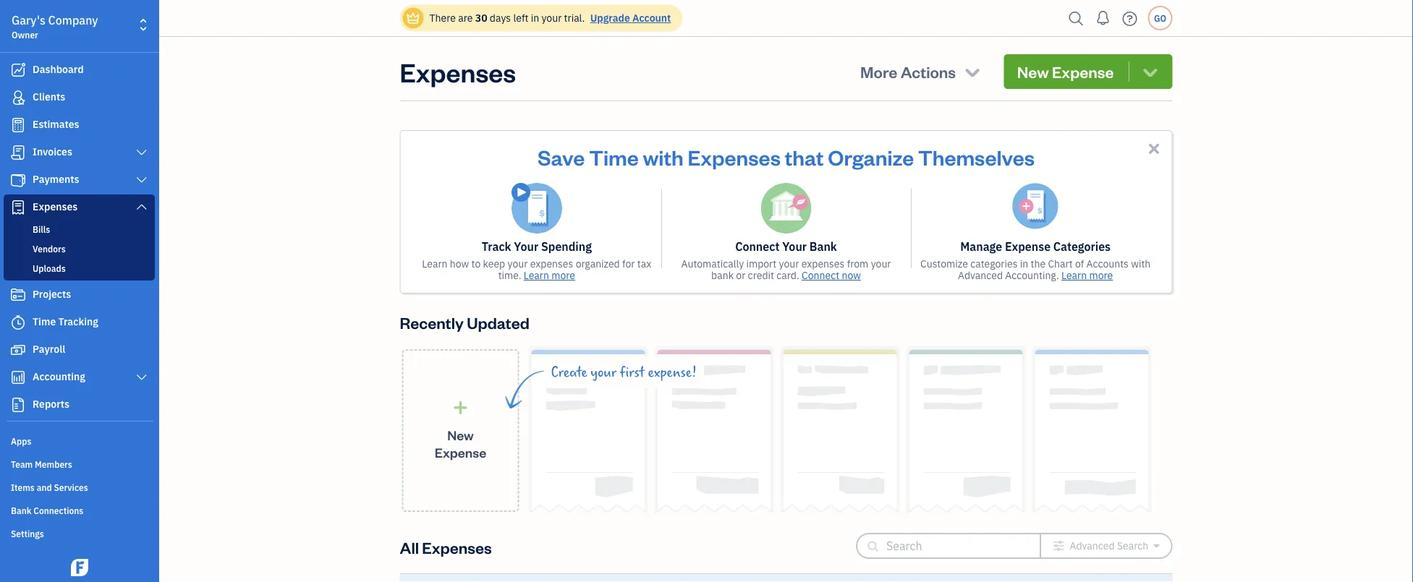Task type: locate. For each thing, give the bounding box(es) containing it.
search image
[[1065, 8, 1088, 29]]

0 vertical spatial new
[[1018, 61, 1049, 82]]

more for spending
[[552, 269, 576, 282]]

chevron large down image inside invoices link
[[135, 147, 148, 159]]

0 vertical spatial time
[[589, 143, 639, 170]]

1 horizontal spatial bank
[[810, 239, 837, 254]]

items
[[11, 482, 35, 494]]

expense down plus image
[[435, 444, 487, 461]]

expenses right all
[[422, 538, 492, 558]]

categories
[[1054, 239, 1111, 254]]

0 horizontal spatial new expense
[[435, 427, 487, 461]]

uploads
[[33, 263, 66, 274]]

connect left now
[[802, 269, 840, 282]]

0 horizontal spatial new
[[448, 427, 474, 444]]

chevron large down image inside expenses link
[[135, 201, 148, 213]]

0 horizontal spatial your
[[514, 239, 539, 254]]

0 horizontal spatial with
[[643, 143, 684, 170]]

time.
[[499, 269, 522, 282]]

company
[[48, 13, 98, 28]]

your
[[542, 11, 562, 25], [508, 257, 528, 271], [779, 257, 800, 271], [871, 257, 892, 271], [591, 365, 617, 381]]

bank
[[810, 239, 837, 254], [11, 505, 31, 517]]

learn down categories
[[1062, 269, 1088, 282]]

money image
[[9, 343, 27, 358]]

advanced
[[959, 269, 1003, 282]]

2 expenses from the left
[[802, 257, 845, 271]]

vendors
[[33, 243, 66, 255]]

expenses link
[[4, 195, 155, 221]]

chevron large down image up payments link
[[135, 147, 148, 159]]

spending
[[542, 239, 592, 254]]

estimates link
[[4, 112, 155, 138]]

0 horizontal spatial connect
[[736, 239, 780, 254]]

time right save
[[589, 143, 639, 170]]

accounting link
[[4, 365, 155, 391]]

clients
[[33, 90, 65, 104]]

timer image
[[9, 316, 27, 330]]

new
[[1018, 61, 1049, 82], [448, 427, 474, 444]]

time inside "main" element
[[33, 315, 56, 329]]

tax
[[638, 257, 652, 271]]

with
[[643, 143, 684, 170], [1132, 257, 1151, 271]]

learn more down categories
[[1062, 269, 1114, 282]]

accounts
[[1087, 257, 1129, 271]]

your right keep
[[508, 257, 528, 271]]

learn how to keep your expenses organized for tax time.
[[422, 257, 652, 282]]

learn more down track your spending in the left of the page
[[524, 269, 576, 282]]

expense for plus image
[[435, 444, 487, 461]]

categories
[[971, 257, 1018, 271]]

in
[[531, 11, 539, 25], [1021, 257, 1029, 271]]

2 learn more from the left
[[1062, 269, 1114, 282]]

1 horizontal spatial in
[[1021, 257, 1029, 271]]

new expense button
[[1005, 54, 1173, 89]]

1 horizontal spatial connect
[[802, 269, 840, 282]]

time right the timer image
[[33, 315, 56, 329]]

more down spending
[[552, 269, 576, 282]]

that
[[785, 143, 824, 170]]

1 horizontal spatial learn
[[524, 269, 549, 282]]

0 horizontal spatial expense
[[435, 444, 487, 461]]

automatically
[[682, 257, 744, 271]]

new expense down search image
[[1018, 61, 1115, 82]]

1 horizontal spatial more
[[1090, 269, 1114, 282]]

your left trial.
[[542, 11, 562, 25]]

estimate image
[[9, 118, 27, 132]]

expenses up bills on the left of page
[[33, 200, 78, 214]]

expenses inside automatically import your expenses from your bank or credit card.
[[802, 257, 845, 271]]

1 horizontal spatial learn more
[[1062, 269, 1114, 282]]

chevrondown image inside new expense button
[[1141, 62, 1161, 82]]

payments
[[33, 173, 79, 186]]

accounting
[[33, 370, 85, 384]]

chevron large down image inside payments link
[[135, 174, 148, 186]]

now
[[842, 269, 861, 282]]

crown image
[[406, 10, 421, 26]]

in left the
[[1021, 257, 1029, 271]]

0 horizontal spatial expenses
[[530, 257, 574, 271]]

or
[[737, 269, 746, 282]]

all expenses
[[400, 538, 492, 558]]

learn right time.
[[524, 269, 549, 282]]

chevron large down image for accounting
[[135, 372, 148, 384]]

1 vertical spatial expense
[[1006, 239, 1051, 254]]

new expense button
[[1005, 54, 1173, 89]]

1 horizontal spatial new expense
[[1018, 61, 1115, 82]]

1 vertical spatial bank
[[11, 505, 31, 517]]

1 more from the left
[[552, 269, 576, 282]]

0 vertical spatial connect
[[736, 239, 780, 254]]

how
[[450, 257, 469, 271]]

0 horizontal spatial time
[[33, 315, 56, 329]]

0 vertical spatial in
[[531, 11, 539, 25]]

0 vertical spatial expense
[[1053, 61, 1115, 82]]

freshbooks image
[[68, 560, 91, 577]]

there
[[430, 11, 456, 25]]

0 horizontal spatial more
[[552, 269, 576, 282]]

1 chevrondown image from the left
[[963, 62, 983, 82]]

chevron large down image down payroll 'link'
[[135, 372, 148, 384]]

left
[[514, 11, 529, 25]]

more
[[552, 269, 576, 282], [1090, 269, 1114, 282]]

recently updated
[[400, 312, 530, 333]]

0 vertical spatial bank
[[810, 239, 837, 254]]

connect for connect your bank
[[736, 239, 780, 254]]

1 vertical spatial in
[[1021, 257, 1029, 271]]

chevron large down image for payments
[[135, 174, 148, 186]]

0 horizontal spatial bank
[[11, 505, 31, 517]]

learn more for spending
[[524, 269, 576, 282]]

0 horizontal spatial learn more
[[524, 269, 576, 282]]

tracking
[[58, 315, 98, 329]]

1 vertical spatial with
[[1132, 257, 1151, 271]]

chevron large down image down invoices link
[[135, 174, 148, 186]]

3 chevron large down image from the top
[[135, 201, 148, 213]]

1 vertical spatial time
[[33, 315, 56, 329]]

1 horizontal spatial expense
[[1006, 239, 1051, 254]]

track your spending
[[482, 239, 592, 254]]

expense inside button
[[1053, 61, 1115, 82]]

2 chevron large down image from the top
[[135, 174, 148, 186]]

bank inside "main" element
[[11, 505, 31, 517]]

1 horizontal spatial with
[[1132, 257, 1151, 271]]

1 vertical spatial new expense
[[435, 427, 487, 461]]

services
[[54, 482, 88, 494]]

0 horizontal spatial learn
[[422, 257, 448, 271]]

payment image
[[9, 173, 27, 188]]

projects link
[[4, 282, 155, 308]]

1 expenses from the left
[[530, 257, 574, 271]]

close image
[[1146, 140, 1163, 157]]

chevrondown image for more actions
[[963, 62, 983, 82]]

in inside customize categories in the chart of accounts with advanced accounting.
[[1021, 257, 1029, 271]]

1 vertical spatial new
[[448, 427, 474, 444]]

expense up the
[[1006, 239, 1051, 254]]

2 your from the left
[[783, 239, 807, 254]]

1 horizontal spatial your
[[783, 239, 807, 254]]

notifications image
[[1092, 4, 1115, 33]]

new inside button
[[1018, 61, 1049, 82]]

1 learn more from the left
[[524, 269, 576, 282]]

settings
[[11, 528, 44, 540]]

expense
[[1053, 61, 1115, 82], [1006, 239, 1051, 254], [435, 444, 487, 461]]

your up automatically import your expenses from your bank or credit card.
[[783, 239, 807, 254]]

learn left how
[[422, 257, 448, 271]]

gary's company owner
[[12, 13, 98, 41]]

expenses down spending
[[530, 257, 574, 271]]

team members
[[11, 459, 72, 471]]

0 vertical spatial new expense
[[1018, 61, 1115, 82]]

more right of
[[1090, 269, 1114, 282]]

track your spending image
[[512, 183, 562, 234]]

new inside new expense
[[448, 427, 474, 444]]

report image
[[9, 398, 27, 413]]

learn inside learn how to keep your expenses organized for tax time.
[[422, 257, 448, 271]]

chevron large down image
[[135, 147, 148, 159], [135, 174, 148, 186], [135, 201, 148, 213], [135, 372, 148, 384]]

bank connections link
[[4, 500, 155, 521]]

2 more from the left
[[1090, 269, 1114, 282]]

2 horizontal spatial expense
[[1053, 61, 1115, 82]]

time tracking
[[33, 315, 98, 329]]

new expense
[[1018, 61, 1115, 82], [435, 427, 487, 461]]

expense down search image
[[1053, 61, 1115, 82]]

connect up import
[[736, 239, 780, 254]]

learn more
[[524, 269, 576, 282], [1062, 269, 1114, 282]]

chevron large down image up bills link
[[135, 201, 148, 213]]

4 chevron large down image from the top
[[135, 372, 148, 384]]

team
[[11, 459, 33, 471]]

time
[[589, 143, 639, 170], [33, 315, 56, 329]]

projects
[[33, 288, 71, 301]]

expenses
[[530, 257, 574, 271], [802, 257, 845, 271]]

0 horizontal spatial chevrondown image
[[963, 62, 983, 82]]

in right 'left'
[[531, 11, 539, 25]]

2 horizontal spatial learn
[[1062, 269, 1088, 282]]

1 horizontal spatial new
[[1018, 61, 1049, 82]]

new expense down plus image
[[435, 427, 487, 461]]

your up learn how to keep your expenses organized for tax time.
[[514, 239, 539, 254]]

bank up connect now
[[810, 239, 837, 254]]

1 horizontal spatial expenses
[[802, 257, 845, 271]]

2 vertical spatial expense
[[435, 444, 487, 461]]

accounting.
[[1006, 269, 1060, 282]]

chevrondown image right actions
[[963, 62, 983, 82]]

2 chevrondown image from the left
[[1141, 62, 1161, 82]]

expenses left from
[[802, 257, 845, 271]]

main element
[[0, 0, 195, 583]]

chevrondown image inside the more actions dropdown button
[[963, 62, 983, 82]]

chevrondown image down go
[[1141, 62, 1161, 82]]

1 chevron large down image from the top
[[135, 147, 148, 159]]

chevrondown image
[[963, 62, 983, 82], [1141, 62, 1161, 82]]

1 your from the left
[[514, 239, 539, 254]]

connect
[[736, 239, 780, 254], [802, 269, 840, 282]]

1 horizontal spatial chevrondown image
[[1141, 62, 1161, 82]]

recently
[[400, 312, 464, 333]]

there are 30 days left in your trial. upgrade account
[[430, 11, 671, 25]]

bank down items
[[11, 505, 31, 517]]

learn more for categories
[[1062, 269, 1114, 282]]

invoice image
[[9, 146, 27, 160]]

0 vertical spatial with
[[643, 143, 684, 170]]

more
[[861, 61, 898, 82]]

1 vertical spatial connect
[[802, 269, 840, 282]]



Task type: describe. For each thing, give the bounding box(es) containing it.
more actions button
[[848, 54, 996, 89]]

connect for connect now
[[802, 269, 840, 282]]

expenses left the that
[[688, 143, 781, 170]]

dashboard link
[[4, 57, 155, 83]]

chevron large down image for expenses
[[135, 201, 148, 213]]

payroll
[[33, 343, 65, 356]]

your down connect your bank
[[779, 257, 800, 271]]

0 horizontal spatial in
[[531, 11, 539, 25]]

your for connect
[[783, 239, 807, 254]]

30
[[475, 11, 488, 25]]

updated
[[467, 312, 530, 333]]

track
[[482, 239, 512, 254]]

Search text field
[[887, 535, 1017, 558]]

for
[[623, 257, 635, 271]]

project image
[[9, 288, 27, 303]]

keep
[[483, 257, 505, 271]]

dashboard image
[[9, 63, 27, 77]]

automatically import your expenses from your bank or credit card.
[[682, 257, 892, 282]]

chevron large down image for invoices
[[135, 147, 148, 159]]

the
[[1031, 257, 1046, 271]]

reports link
[[4, 392, 155, 418]]

your for track
[[514, 239, 539, 254]]

connect your bank
[[736, 239, 837, 254]]

all
[[400, 538, 419, 558]]

go to help image
[[1119, 8, 1142, 29]]

more for categories
[[1090, 269, 1114, 282]]

save
[[538, 143, 585, 170]]

chart
[[1049, 257, 1073, 271]]

dashboard
[[33, 63, 84, 76]]

time tracking link
[[4, 310, 155, 336]]

import
[[747, 257, 777, 271]]

team members link
[[4, 453, 155, 475]]

payments link
[[4, 167, 155, 193]]

bills
[[33, 224, 50, 235]]

settings link
[[4, 523, 155, 544]]

invoices
[[33, 145, 72, 159]]

new expense link
[[402, 350, 519, 513]]

your inside learn how to keep your expenses organized for tax time.
[[508, 257, 528, 271]]

create your first expense!
[[551, 365, 697, 381]]

gary's
[[12, 13, 45, 28]]

new expense inside button
[[1018, 61, 1115, 82]]

create
[[551, 365, 588, 381]]

of
[[1076, 257, 1085, 271]]

expense!
[[648, 365, 697, 381]]

connect now
[[802, 269, 861, 282]]

actions
[[901, 61, 956, 82]]

with inside customize categories in the chart of accounts with advanced accounting.
[[1132, 257, 1151, 271]]

apps
[[11, 436, 31, 447]]

expenses inside learn how to keep your expenses organized for tax time.
[[530, 257, 574, 271]]

owner
[[12, 29, 38, 41]]

trial.
[[564, 11, 585, 25]]

chevrondown image for new expense
[[1141, 62, 1161, 82]]

expenses inside expenses link
[[33, 200, 78, 214]]

1 horizontal spatial time
[[589, 143, 639, 170]]

payroll link
[[4, 337, 155, 363]]

customize
[[921, 257, 969, 271]]

more actions
[[861, 61, 956, 82]]

connect your bank image
[[761, 183, 812, 234]]

plus image
[[452, 401, 469, 415]]

invoices link
[[4, 140, 155, 166]]

expense image
[[9, 201, 27, 215]]

items and services
[[11, 482, 88, 494]]

bank
[[712, 269, 734, 282]]

and
[[37, 482, 52, 494]]

expense for manage expense categories image
[[1006, 239, 1051, 254]]

to
[[472, 257, 481, 271]]

chart image
[[9, 371, 27, 385]]

organized
[[576, 257, 620, 271]]

learn for track your spending
[[524, 269, 549, 282]]

upgrade account link
[[588, 11, 671, 25]]

estimates
[[33, 118, 79, 131]]

reports
[[33, 398, 69, 411]]

clients link
[[4, 85, 155, 111]]

card.
[[777, 269, 800, 282]]

bills link
[[7, 221, 152, 238]]

upgrade
[[591, 11, 630, 25]]

apps link
[[4, 430, 155, 452]]

items and services link
[[4, 476, 155, 498]]

client image
[[9, 90, 27, 105]]

days
[[490, 11, 511, 25]]

learn for manage expense categories
[[1062, 269, 1088, 282]]

credit
[[748, 269, 775, 282]]

manage expense categories
[[961, 239, 1111, 254]]

customize categories in the chart of accounts with advanced accounting.
[[921, 257, 1151, 282]]

save time with expenses that organize themselves
[[538, 143, 1035, 170]]

go button
[[1149, 6, 1173, 30]]

are
[[458, 11, 473, 25]]

uploads link
[[7, 260, 152, 277]]

your left first on the left of the page
[[591, 365, 617, 381]]

your right from
[[871, 257, 892, 271]]

vendors link
[[7, 240, 152, 258]]

from
[[848, 257, 869, 271]]

first
[[620, 365, 645, 381]]

connections
[[34, 505, 83, 517]]

organize
[[828, 143, 915, 170]]

expenses down are
[[400, 54, 516, 89]]

themselves
[[919, 143, 1035, 170]]

go
[[1155, 12, 1167, 24]]

manage expense categories image
[[1013, 183, 1059, 229]]

members
[[35, 459, 72, 471]]



Task type: vqa. For each thing, say whether or not it's contained in the screenshot.
the top the Bank
yes



